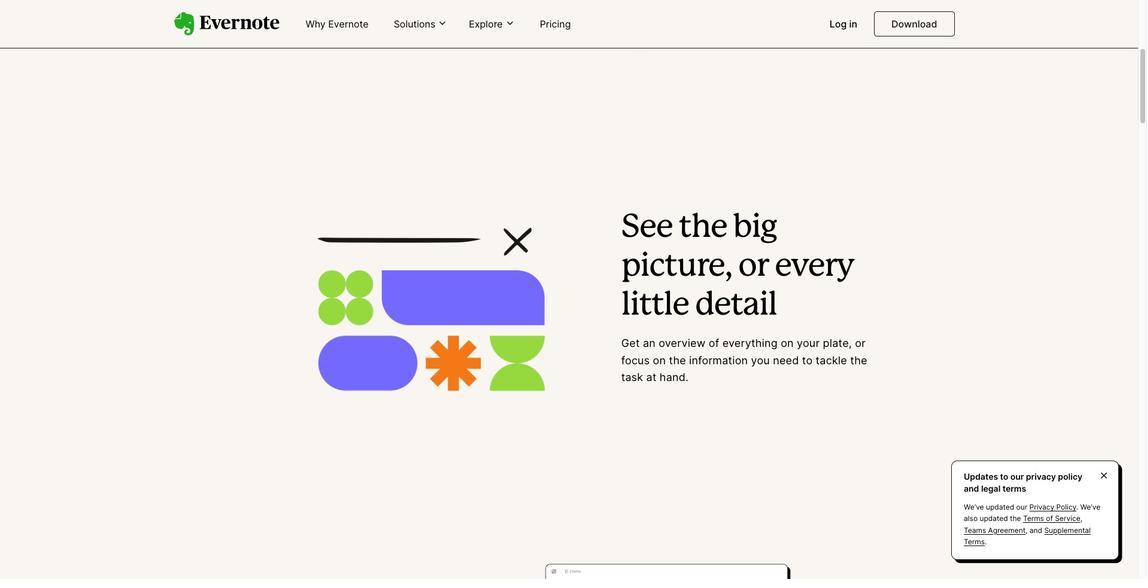 Task type: locate. For each thing, give the bounding box(es) containing it.
0 horizontal spatial and
[[964, 484, 979, 494]]

0 vertical spatial ,
[[1081, 515, 1083, 524]]

to
[[802, 354, 813, 367], [1000, 472, 1009, 482]]

. inside . we've also updated the
[[1077, 503, 1079, 512]]

legal
[[981, 484, 1001, 494]]

1 vertical spatial and
[[1030, 526, 1043, 535]]

you
[[751, 354, 770, 367]]

0 horizontal spatial .
[[985, 538, 987, 547]]

1 vertical spatial our
[[1017, 503, 1028, 512]]

0 horizontal spatial we've
[[964, 503, 984, 512]]

1 vertical spatial terms
[[964, 538, 985, 547]]

.
[[1077, 503, 1079, 512], [985, 538, 987, 547]]

1 horizontal spatial and
[[1030, 526, 1043, 535]]

we've
[[964, 503, 984, 512], [1081, 503, 1101, 512]]

0 vertical spatial our
[[1011, 472, 1024, 482]]

picture,
[[621, 252, 732, 282]]

and down updates
[[964, 484, 979, 494]]

1 vertical spatial updated
[[980, 515, 1008, 524]]

1 horizontal spatial we've
[[1081, 503, 1101, 512]]

we've right policy
[[1081, 503, 1101, 512]]

0 horizontal spatial terms
[[964, 538, 985, 547]]

0 vertical spatial terms
[[1023, 515, 1044, 524]]

. up service
[[1077, 503, 1079, 512]]

0 vertical spatial on
[[781, 337, 794, 350]]

in
[[849, 18, 858, 30]]

on up need
[[781, 337, 794, 350]]

tackle
[[816, 354, 847, 367]]

updated
[[986, 503, 1015, 512], [980, 515, 1008, 524]]

terms inside supplemental terms
[[964, 538, 985, 547]]

0 vertical spatial updated
[[986, 503, 1015, 512]]

to down the your
[[802, 354, 813, 367]]

and
[[964, 484, 979, 494], [1030, 526, 1043, 535]]

big
[[733, 213, 777, 243]]

1 horizontal spatial terms
[[1023, 515, 1044, 524]]

terms inside terms of service , teams agreement , and
[[1023, 515, 1044, 524]]

, up supplemental
[[1081, 515, 1083, 524]]

0 horizontal spatial to
[[802, 354, 813, 367]]

our for privacy
[[1011, 472, 1024, 482]]

the up 'picture,'
[[679, 213, 727, 243]]

terms down teams
[[964, 538, 985, 547]]

of down privacy policy link
[[1046, 515, 1053, 524]]

on up at
[[653, 354, 666, 367]]

0 horizontal spatial on
[[653, 354, 666, 367]]

our up terms of service , teams agreement , and
[[1017, 503, 1028, 512]]

,
[[1081, 515, 1083, 524], [1026, 526, 1028, 535]]

1 vertical spatial of
[[1046, 515, 1053, 524]]

0 vertical spatial or
[[738, 252, 769, 282]]

detail
[[695, 291, 777, 321]]

we've updated our privacy policy
[[964, 503, 1077, 512]]

service
[[1055, 515, 1081, 524]]

pricing
[[540, 18, 571, 30]]

0 horizontal spatial or
[[738, 252, 769, 282]]

0 vertical spatial to
[[802, 354, 813, 367]]

on
[[781, 337, 794, 350], [653, 354, 666, 367]]

of up information
[[709, 337, 719, 350]]

2 we've from the left
[[1081, 503, 1101, 512]]

our inside updates to our privacy policy and legal terms
[[1011, 472, 1024, 482]]

everything
[[723, 337, 778, 350]]

of inside terms of service , teams agreement , and
[[1046, 515, 1053, 524]]

1 horizontal spatial of
[[1046, 515, 1053, 524]]

log in
[[830, 18, 858, 30]]

log
[[830, 18, 847, 30]]

1 vertical spatial to
[[1000, 472, 1009, 482]]

or right plate,
[[855, 337, 866, 350]]

1 vertical spatial ,
[[1026, 526, 1028, 535]]

hand.
[[660, 372, 689, 384]]

the up hand.
[[669, 354, 686, 367]]

or
[[738, 252, 769, 282], [855, 337, 866, 350]]

1 horizontal spatial to
[[1000, 472, 1009, 482]]

1 horizontal spatial .
[[1077, 503, 1079, 512]]

and down . we've also updated the
[[1030, 526, 1043, 535]]

0 vertical spatial of
[[709, 337, 719, 350]]

1 vertical spatial or
[[855, 337, 866, 350]]

privacy
[[1030, 503, 1055, 512]]

0 horizontal spatial of
[[709, 337, 719, 350]]

download
[[892, 18, 937, 30]]

also
[[964, 515, 978, 524]]

0 vertical spatial .
[[1077, 503, 1079, 512]]

our
[[1011, 472, 1024, 482], [1017, 503, 1028, 512]]

terms down the privacy
[[1023, 515, 1044, 524]]

1 vertical spatial .
[[985, 538, 987, 547]]

plate,
[[823, 337, 852, 350]]

why evernote
[[306, 18, 369, 30]]

the down 'we've updated our privacy policy'
[[1010, 515, 1021, 524]]

need
[[773, 354, 799, 367]]

the
[[679, 213, 727, 243], [669, 354, 686, 367], [850, 354, 867, 367], [1010, 515, 1021, 524]]

terms
[[1023, 515, 1044, 524], [964, 538, 985, 547]]

1 horizontal spatial ,
[[1081, 515, 1083, 524]]

. for . we've also updated the
[[1077, 503, 1079, 512]]

, down . we've also updated the
[[1026, 526, 1028, 535]]

every
[[775, 252, 854, 282]]

we've up the also
[[964, 503, 984, 512]]

explore
[[469, 18, 503, 30]]

of
[[709, 337, 719, 350], [1046, 515, 1053, 524]]

updated up teams agreement 'link'
[[980, 515, 1008, 524]]

get
[[621, 337, 640, 350]]

information
[[689, 354, 748, 367]]

supplemental terms link
[[964, 526, 1091, 547]]

task
[[621, 372, 643, 384]]

the inside . we've also updated the
[[1010, 515, 1021, 524]]

see
[[621, 213, 673, 243]]

0 vertical spatial and
[[964, 484, 979, 494]]

terms of service , teams agreement , and
[[964, 515, 1083, 535]]

log in link
[[823, 13, 865, 36]]

to up terms
[[1000, 472, 1009, 482]]

or down big
[[738, 252, 769, 282]]

. down teams agreement 'link'
[[985, 538, 987, 547]]

privacy
[[1026, 472, 1056, 482]]

our up terms
[[1011, 472, 1024, 482]]

1 horizontal spatial or
[[855, 337, 866, 350]]

updated down legal
[[986, 503, 1015, 512]]



Task type: describe. For each thing, give the bounding box(es) containing it.
focus
[[621, 354, 650, 367]]

evernote
[[328, 18, 369, 30]]

0 horizontal spatial ,
[[1026, 526, 1028, 535]]

an
[[643, 337, 656, 350]]

1 we've from the left
[[964, 503, 984, 512]]

privacy policy link
[[1030, 503, 1077, 512]]

terms of service link
[[1023, 515, 1081, 524]]

little
[[621, 291, 689, 321]]

. we've also updated the
[[964, 503, 1101, 524]]

why evernote link
[[299, 13, 376, 36]]

we've inside . we've also updated the
[[1081, 503, 1101, 512]]

updated inside . we've also updated the
[[980, 515, 1008, 524]]

1 vertical spatial on
[[653, 354, 666, 367]]

the inside see the big picture, or every little detail
[[679, 213, 727, 243]]

. for .
[[985, 538, 987, 547]]

and inside terms of service , teams agreement , and
[[1030, 526, 1043, 535]]

or inside the get an overview of everything on your plate, or focus on the information you need to tackle the task at hand.
[[855, 337, 866, 350]]

pricing link
[[533, 13, 578, 36]]

to inside updates to our privacy policy and legal terms
[[1000, 472, 1009, 482]]

our for privacy
[[1017, 503, 1028, 512]]

supplemental terms
[[964, 526, 1091, 547]]

get an overview of everything on your plate, or focus on the information you need to tackle the task at hand.
[[621, 337, 867, 384]]

of inside the get an overview of everything on your plate, or focus on the information you need to tackle the task at hand.
[[709, 337, 719, 350]]

your
[[797, 337, 820, 350]]

updates
[[964, 472, 998, 482]]

the right the tackle
[[850, 354, 867, 367]]

supplemental
[[1045, 526, 1091, 535]]

overview
[[659, 337, 706, 350]]

evernote logo image
[[174, 12, 279, 36]]

or inside see the big picture, or every little detail
[[738, 252, 769, 282]]

solutions button
[[390, 17, 451, 31]]

download link
[[874, 11, 955, 37]]

tasks screen image
[[610, 0, 964, 65]]

updates to our privacy policy and legal terms
[[964, 472, 1083, 494]]

at
[[646, 372, 657, 384]]

solutions
[[394, 18, 436, 30]]

agreement
[[988, 526, 1026, 535]]

explore button
[[466, 17, 518, 31]]

teams agreement link
[[964, 526, 1026, 535]]

policy
[[1057, 503, 1077, 512]]

and inside updates to our privacy policy and legal terms
[[964, 484, 979, 494]]

to-do screen image
[[539, 555, 876, 580]]

policy
[[1058, 472, 1083, 482]]

see the big picture, or every little detail
[[621, 213, 854, 321]]

1 horizontal spatial on
[[781, 337, 794, 350]]

to inside the get an overview of everything on your plate, or focus on the information you need to tackle the task at hand.
[[802, 354, 813, 367]]

teams
[[964, 526, 986, 535]]

why
[[306, 18, 326, 30]]

terms
[[1003, 484, 1026, 494]]

personalization-home illustration image
[[263, 161, 600, 459]]



Task type: vqa. For each thing, say whether or not it's contained in the screenshot.
Source,
no



